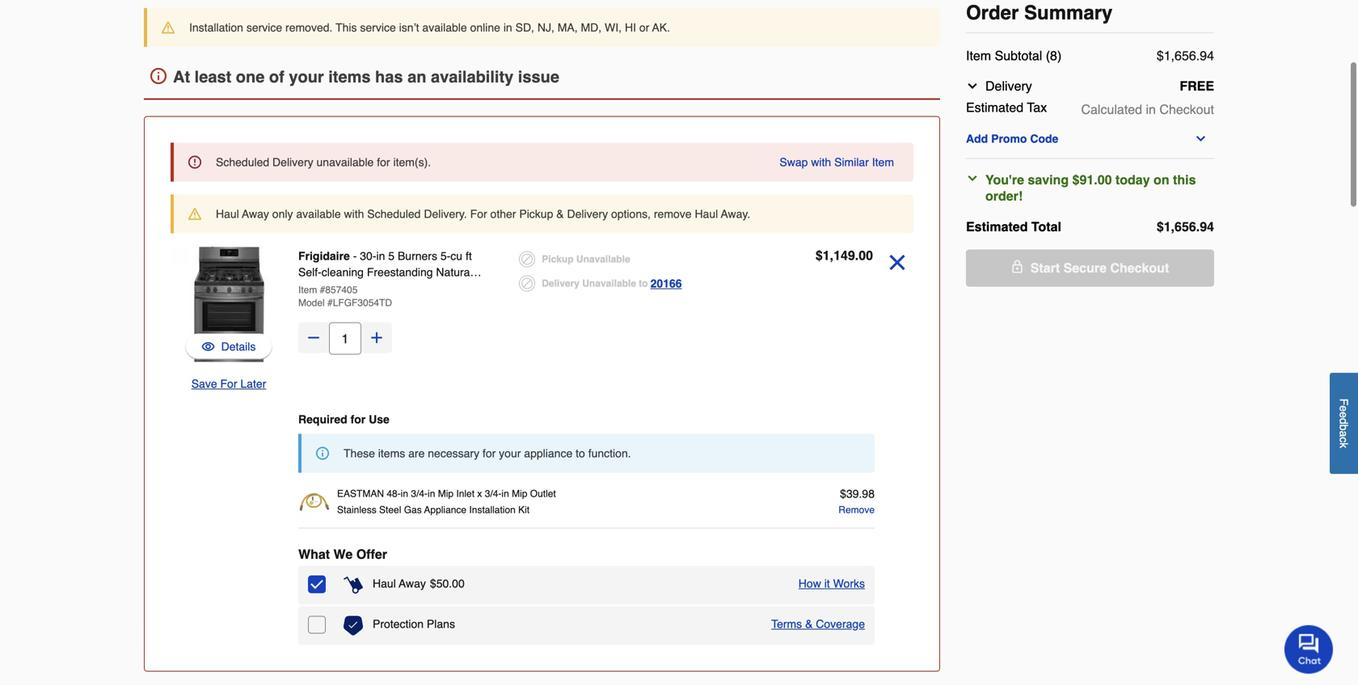 Task type: locate. For each thing, give the bounding box(es) containing it.
2 e from the top
[[1338, 412, 1351, 418]]

1 vertical spatial scheduled
[[367, 207, 421, 220]]

1,656 for estimated total
[[1164, 219, 1197, 234]]

service
[[247, 21, 282, 34], [360, 21, 396, 34]]

1 vertical spatial checkout
[[1111, 260, 1170, 275]]

your left appliance
[[499, 447, 521, 460]]

items
[[329, 67, 371, 86], [378, 447, 405, 460]]

0 horizontal spatial 3/4-
[[411, 488, 428, 499]]

1 vertical spatial &
[[806, 617, 813, 630]]

available
[[423, 21, 467, 34], [296, 207, 341, 220]]

with inside button
[[811, 156, 832, 169]]

48-
[[387, 488, 401, 499]]

minus image
[[306, 330, 322, 346]]

chat invite button image
[[1285, 624, 1334, 674]]

2 vertical spatial item
[[298, 284, 317, 296]]

1 vertical spatial away
[[399, 577, 426, 590]]

2 service from the left
[[360, 21, 396, 34]]

0 vertical spatial &
[[557, 207, 564, 220]]

1 horizontal spatial item
[[872, 156, 894, 169]]

0 vertical spatial your
[[289, 67, 324, 86]]

delivery left unavailable
[[273, 156, 313, 169]]

0 vertical spatial $ 1,656 . 94
[[1157, 48, 1215, 63]]

burners
[[398, 250, 438, 262]]

1,656
[[1164, 48, 1197, 63], [1164, 219, 1197, 234]]

sd,
[[516, 21, 535, 34]]

$ 1,656 . 94 down this
[[1157, 219, 1215, 234]]

1,656 for item subtotal (8)
[[1164, 48, 1197, 63]]

0 horizontal spatial to
[[576, 447, 585, 460]]

info image left at
[[150, 68, 167, 84]]

unavailable down pickup unavailable
[[583, 278, 636, 289]]

2 vertical spatial for
[[483, 447, 496, 460]]

1 vertical spatial info image
[[316, 447, 329, 460]]

cleaning
[[322, 266, 364, 279]]

checkout down the free
[[1160, 102, 1215, 117]]

0 vertical spatial 94
[[1200, 48, 1215, 63]]

1 horizontal spatial installation
[[469, 504, 516, 516]]

only
[[272, 207, 293, 220]]

0 vertical spatial info image
[[150, 68, 167, 84]]

k
[[1338, 443, 1351, 448]]

delivery inside delivery unavailable to 20166
[[542, 278, 580, 289]]

delivery up estimated tax
[[986, 78, 1033, 93]]

installation service removed. this service isn't available online in sd, nj, ma, md, wi, hi or ak.
[[189, 21, 670, 34]]

e up d
[[1338, 406, 1351, 412]]

0 vertical spatial scheduled
[[216, 156, 269, 169]]

haul right warning icon
[[216, 207, 239, 220]]

1 94 from the top
[[1200, 48, 1215, 63]]

2 94 from the top
[[1200, 219, 1215, 234]]

for right 'necessary'
[[483, 447, 496, 460]]

error image
[[188, 156, 201, 169]]

away for only
[[242, 207, 269, 220]]

0 vertical spatial .00
[[855, 248, 873, 263]]

1 1,656 from the top
[[1164, 48, 1197, 63]]

2 $ 1,656 . 94 from the top
[[1157, 219, 1215, 234]]

unavailable inside delivery unavailable to 20166
[[583, 278, 636, 289]]

in right "x"
[[502, 488, 509, 499]]

checkout right secure
[[1111, 260, 1170, 275]]

e up b
[[1338, 412, 1351, 418]]

order
[[966, 2, 1019, 24]]

your right of
[[289, 67, 324, 86]]

& right terms
[[806, 617, 813, 630]]

appliance
[[424, 504, 467, 516]]

2 . from the top
[[1197, 219, 1200, 234]]

0 vertical spatial items
[[329, 67, 371, 86]]

save
[[191, 377, 217, 390]]

3/4- right the 48-
[[411, 488, 428, 499]]

2 horizontal spatial item
[[966, 48, 992, 63]]

md,
[[581, 21, 602, 34]]

0 vertical spatial installation
[[189, 21, 243, 34]]

0 vertical spatial checkout
[[1160, 102, 1215, 117]]

item left subtotal
[[966, 48, 992, 63]]

0 vertical spatial gas
[[298, 282, 319, 295]]

0 vertical spatial 1,656
[[1164, 48, 1197, 63]]

0 vertical spatial chevron down image
[[966, 79, 979, 92]]

remove
[[654, 207, 692, 220]]

1 vertical spatial for
[[351, 413, 366, 426]]

.00 left remove item image
[[855, 248, 873, 263]]

mip up kit
[[512, 488, 528, 499]]

1 horizontal spatial info image
[[316, 447, 329, 460]]

item up model
[[298, 284, 317, 296]]

away left 50
[[399, 577, 426, 590]]

5
[[388, 250, 395, 262]]

& up pickup unavailable
[[557, 207, 564, 220]]

estimated down 'order!'
[[966, 219, 1028, 234]]

1 horizontal spatial items
[[378, 447, 405, 460]]

checkout for calculated in checkout
[[1160, 102, 1215, 117]]

1 estimated from the top
[[966, 100, 1024, 115]]

item inside item #857405 model #lfgf3054td
[[298, 284, 317, 296]]

1 horizontal spatial to
[[639, 278, 648, 289]]

stainless inside eastman 48-in 3/4-in mip inlet x 3/4-in mip outlet stainless steel gas appliance installation kit
[[337, 504, 377, 516]]

for inside button
[[220, 377, 237, 390]]

quickview image
[[202, 338, 215, 355]]

1 mip from the left
[[438, 488, 454, 499]]

1 horizontal spatial gas
[[404, 504, 422, 516]]

chevron down image
[[966, 79, 979, 92], [1195, 132, 1208, 145], [966, 172, 979, 185]]

checkout inside button
[[1111, 260, 1170, 275]]

plans
[[427, 617, 455, 630]]

block image right steel) at the top
[[519, 275, 536, 292]]

1 horizontal spatial scheduled
[[367, 207, 421, 220]]

scheduled right error image
[[216, 156, 269, 169]]

1 vertical spatial block image
[[519, 275, 536, 292]]

haul right haul away filled icon
[[373, 577, 396, 590]]

works
[[833, 577, 865, 590]]

installation right warning image on the top
[[189, 21, 243, 34]]

1 vertical spatial stainless
[[337, 504, 377, 516]]

1 vertical spatial .
[[1197, 219, 1200, 234]]

in left 5
[[376, 250, 385, 262]]

2 block image from the top
[[519, 275, 536, 292]]

0 horizontal spatial your
[[289, 67, 324, 86]]

0 vertical spatial for
[[470, 207, 487, 220]]

of
[[269, 67, 285, 86]]

1 horizontal spatial for
[[377, 156, 390, 169]]

this
[[336, 21, 357, 34]]

secure image
[[1012, 260, 1024, 273]]

nj,
[[538, 21, 555, 34]]

delivery left 'options,'
[[567, 207, 608, 220]]

0 vertical spatial unavailable
[[577, 254, 631, 265]]

remove button
[[839, 502, 875, 518]]

service left isn't on the left of page
[[360, 21, 396, 34]]

1 vertical spatial estimated
[[966, 219, 1028, 234]]

0 horizontal spatial item
[[298, 284, 317, 296]]

installation down "x"
[[469, 504, 516, 516]]

0 horizontal spatial available
[[296, 207, 341, 220]]

remove
[[839, 504, 875, 516]]

1 vertical spatial available
[[296, 207, 341, 220]]

1 vertical spatial 1,656
[[1164, 219, 1197, 234]]

with
[[811, 156, 832, 169], [344, 207, 364, 220]]

1 vertical spatial $ 1,656 . 94
[[1157, 219, 1215, 234]]

for left item(s).
[[377, 156, 390, 169]]

delivery
[[986, 78, 1033, 93], [273, 156, 313, 169], [567, 207, 608, 220], [542, 278, 580, 289]]

0 vertical spatial away
[[242, 207, 269, 220]]

for left other
[[470, 207, 487, 220]]

. for item subtotal (8)
[[1197, 48, 1200, 63]]

you're saving  $91.00  today on this order! link
[[966, 172, 1208, 204]]

1 vertical spatial items
[[378, 447, 405, 460]]

start secure checkout button
[[966, 250, 1215, 287]]

$ 1,656 . 94 for estimated total
[[1157, 219, 1215, 234]]

0 vertical spatial block image
[[519, 251, 536, 267]]

unavailable
[[577, 254, 631, 265], [583, 278, 636, 289]]

item right similar
[[872, 156, 894, 169]]

e
[[1338, 406, 1351, 412], [1338, 412, 1351, 418]]

gas right "steel"
[[404, 504, 422, 516]]

estimated up promo
[[966, 100, 1024, 115]]

1 vertical spatial to
[[576, 447, 585, 460]]

info image for at least one of your items has an availability issue
[[150, 68, 167, 84]]

how
[[799, 577, 822, 590]]

1 horizontal spatial away
[[399, 577, 426, 590]]

in up "steel"
[[401, 488, 408, 499]]

stainless down freestanding
[[393, 282, 439, 295]]

30-in 5 burners 5-cu ft self-cleaning freestanding natural gas range (black stainless steel) image
[[171, 246, 287, 363]]

3/4-
[[411, 488, 428, 499], [485, 488, 502, 499]]

tax
[[1027, 100, 1048, 115]]

item(s).
[[393, 156, 431, 169]]

mip up appliance
[[438, 488, 454, 499]]

checkout for start secure checkout
[[1111, 260, 1170, 275]]

pickup right other
[[520, 207, 553, 220]]

swap with similar item
[[780, 156, 894, 169]]

haul for haul away only available with scheduled delivery. for other pickup & delivery options, remove haul away.
[[216, 207, 239, 220]]

1 e from the top
[[1338, 406, 1351, 412]]

$ 1,656 . 94 up the free
[[1157, 48, 1215, 63]]

1 $ 1,656 . 94 from the top
[[1157, 48, 1215, 63]]

block image
[[519, 251, 536, 267], [519, 275, 536, 292]]

to
[[639, 278, 648, 289], [576, 447, 585, 460]]

$ left remove item image
[[816, 248, 823, 263]]

items left has at the left of the page
[[329, 67, 371, 86]]

1 vertical spatial pickup
[[542, 254, 574, 265]]

1 vertical spatial 94
[[1200, 219, 1215, 234]]

0 horizontal spatial &
[[557, 207, 564, 220]]

2 1,656 from the top
[[1164, 219, 1197, 234]]

items left are
[[378, 447, 405, 460]]

1 vertical spatial gas
[[404, 504, 422, 516]]

94
[[1200, 48, 1215, 63], [1200, 219, 1215, 234]]

available right only
[[296, 207, 341, 220]]

for left later
[[220, 377, 237, 390]]

20166 button
[[651, 274, 682, 293]]

this
[[1174, 172, 1197, 187]]

hi
[[625, 21, 636, 34]]

info image for these items are necessary for your appliance to function.
[[316, 447, 329, 460]]

.00
[[855, 248, 873, 263], [449, 577, 465, 590]]

0 horizontal spatial for
[[220, 377, 237, 390]]

installation inside eastman 48-in 3/4-in mip inlet x 3/4-in mip outlet stainless steel gas appliance installation kit
[[469, 504, 516, 516]]

online
[[470, 21, 501, 34]]

in inside 30-in 5 burners 5-cu ft self-cleaning freestanding natural gas range (black stainless steel)
[[376, 250, 385, 262]]

#857405
[[320, 284, 358, 296]]

for left use
[[351, 413, 366, 426]]

1 horizontal spatial your
[[499, 447, 521, 460]]

gas inside 30-in 5 burners 5-cu ft self-cleaning freestanding natural gas range (black stainless steel)
[[298, 282, 319, 295]]

f e e d b a c k button
[[1330, 373, 1359, 474]]

order summary
[[966, 2, 1113, 24]]

frigidaire -
[[298, 250, 360, 262]]

0 horizontal spatial mip
[[438, 488, 454, 499]]

1 horizontal spatial .00
[[855, 248, 873, 263]]

-
[[353, 250, 357, 262]]

0 horizontal spatial away
[[242, 207, 269, 220]]

gas up model
[[298, 282, 319, 295]]

0 horizontal spatial .00
[[449, 577, 465, 590]]

0 vertical spatial estimated
[[966, 100, 1024, 115]]

(8)
[[1046, 48, 1062, 63]]

.00 up the plans
[[449, 577, 465, 590]]

1 vertical spatial installation
[[469, 504, 516, 516]]

1 . from the top
[[1197, 48, 1200, 63]]

0 vertical spatial item
[[966, 48, 992, 63]]

free
[[1180, 78, 1215, 93]]

scheduled up 5
[[367, 207, 421, 220]]

1 horizontal spatial with
[[811, 156, 832, 169]]

1 horizontal spatial available
[[423, 21, 467, 34]]

away left only
[[242, 207, 269, 220]]

2 vertical spatial chevron down image
[[966, 172, 979, 185]]

0 horizontal spatial stainless
[[337, 504, 377, 516]]

1 horizontal spatial 3/4-
[[485, 488, 502, 499]]

delivery.
[[424, 207, 467, 220]]

0 vertical spatial .
[[1197, 48, 1200, 63]]

estimated tax
[[966, 100, 1048, 115]]

pickup up delivery unavailable to 20166
[[542, 254, 574, 265]]

service left removed.
[[247, 21, 282, 34]]

chevron down image left you're
[[966, 172, 979, 185]]

$ 1,149 .00
[[816, 248, 873, 263]]

estimated for estimated total
[[966, 219, 1028, 234]]

chevron down image up estimated tax
[[966, 79, 979, 92]]

promo
[[992, 132, 1027, 145]]

2 3/4- from the left
[[485, 488, 502, 499]]

scheduled delivery unavailable for item(s).
[[216, 156, 431, 169]]

similar
[[835, 156, 869, 169]]

2 horizontal spatial haul
[[695, 207, 718, 220]]

0 horizontal spatial gas
[[298, 282, 319, 295]]

1 horizontal spatial service
[[360, 21, 396, 34]]

add promo code link
[[966, 132, 1215, 145]]

50
[[436, 577, 449, 590]]

0 vertical spatial for
[[377, 156, 390, 169]]

what
[[298, 547, 330, 562]]

1 horizontal spatial &
[[806, 617, 813, 630]]

steel)
[[443, 282, 472, 295]]

1 horizontal spatial mip
[[512, 488, 528, 499]]

30-in 5 burners 5-cu ft self-cleaning freestanding natural gas range (black stainless steel)
[[298, 250, 473, 295]]

plus image
[[369, 330, 385, 346]]

chevron down image inside "you're saving  $91.00  today on this order!" link
[[966, 172, 979, 185]]

to left 20166 button
[[639, 278, 648, 289]]

unavailable for pickup unavailable
[[577, 254, 631, 265]]

0 vertical spatial stainless
[[393, 282, 439, 295]]

info image down required
[[316, 447, 329, 460]]

in
[[504, 21, 513, 34], [1146, 102, 1156, 117], [376, 250, 385, 262], [401, 488, 408, 499], [428, 488, 435, 499], [502, 488, 509, 499]]

0 horizontal spatial info image
[[150, 68, 167, 84]]

1 vertical spatial unavailable
[[583, 278, 636, 289]]

block image right ft
[[519, 251, 536, 267]]

1 block image from the top
[[519, 251, 536, 267]]

info image
[[150, 68, 167, 84], [316, 447, 329, 460]]

delivery down pickup unavailable
[[542, 278, 580, 289]]

haul away $ 50 .00
[[373, 577, 465, 590]]

item for item subtotal (8)
[[966, 48, 992, 63]]

wi,
[[605, 21, 622, 34]]

away
[[242, 207, 269, 220], [399, 577, 426, 590]]

use
[[369, 413, 390, 426]]

1 vertical spatial for
[[220, 377, 237, 390]]

c
[[1338, 437, 1351, 443]]

1,656 down this
[[1164, 219, 1197, 234]]

#lfgf3054td
[[328, 297, 392, 309]]

1 vertical spatial item
[[872, 156, 894, 169]]

with right the swap
[[811, 156, 832, 169]]

in right 'calculated'
[[1146, 102, 1156, 117]]

away.
[[721, 207, 751, 220]]

to left function. in the bottom left of the page
[[576, 447, 585, 460]]

Stepper number input field with increment and decrement buttons number field
[[329, 322, 362, 355]]

0 horizontal spatial items
[[329, 67, 371, 86]]

1 vertical spatial with
[[344, 207, 364, 220]]

1 vertical spatial your
[[499, 447, 521, 460]]

1,656 up the free
[[1164, 48, 1197, 63]]

0 horizontal spatial installation
[[189, 21, 243, 34]]

available right isn't on the left of page
[[423, 21, 467, 34]]

chevron down image up this
[[1195, 132, 1208, 145]]

0 vertical spatial with
[[811, 156, 832, 169]]

$39.98
[[840, 487, 875, 500]]

item
[[966, 48, 992, 63], [872, 156, 894, 169], [298, 284, 317, 296]]

1 horizontal spatial stainless
[[393, 282, 439, 295]]

1 horizontal spatial haul
[[373, 577, 396, 590]]

(black
[[359, 282, 390, 295]]

0 horizontal spatial service
[[247, 21, 282, 34]]

a
[[1338, 431, 1351, 437]]

with up -
[[344, 207, 364, 220]]

3/4- right "x"
[[485, 488, 502, 499]]

haul left away.
[[695, 207, 718, 220]]

unavailable up delivery unavailable to 20166
[[577, 254, 631, 265]]

stainless down eastman
[[337, 504, 377, 516]]

warning image
[[188, 207, 201, 220]]

2 estimated from the top
[[966, 219, 1028, 234]]

0 horizontal spatial haul
[[216, 207, 239, 220]]

0 vertical spatial to
[[639, 278, 648, 289]]



Task type: vqa. For each thing, say whether or not it's contained in the screenshot.
days
no



Task type: describe. For each thing, give the bounding box(es) containing it.
d
[[1338, 418, 1351, 424]]

coverage
[[816, 617, 865, 630]]

1 3/4- from the left
[[411, 488, 428, 499]]

how it works button
[[799, 575, 865, 592]]

model
[[298, 297, 325, 309]]

. for estimated total
[[1197, 219, 1200, 234]]

code
[[1031, 132, 1059, 145]]

issue
[[518, 67, 560, 86]]

required for use
[[298, 413, 390, 426]]

block image for delivery unavailable to
[[519, 275, 536, 292]]

ak.
[[652, 21, 670, 34]]

offer
[[356, 547, 387, 562]]

haul for haul away $ 50 .00
[[373, 577, 396, 590]]

2 horizontal spatial for
[[483, 447, 496, 460]]

what we offer
[[298, 547, 387, 562]]

94 for estimated total
[[1200, 219, 1215, 234]]

item #857405 model #lfgf3054td
[[298, 284, 392, 309]]

1 horizontal spatial for
[[470, 207, 487, 220]]

48-in 3/4-in mip inlet x 3/4-in mip outlet stainless steel gas appliance installation kit image
[[298, 486, 331, 518]]

away for $
[[399, 577, 426, 590]]

$39.98 remove
[[839, 487, 875, 516]]

pickup inside 20166 option group
[[542, 254, 574, 265]]

chevron down image for delivery
[[966, 79, 979, 92]]

to inside delivery unavailable to 20166
[[639, 278, 648, 289]]

at
[[173, 67, 190, 86]]

0 horizontal spatial with
[[344, 207, 364, 220]]

unavailable
[[317, 156, 374, 169]]

haul away filled image
[[344, 575, 363, 595]]

0 vertical spatial pickup
[[520, 207, 553, 220]]

eastman
[[337, 488, 384, 499]]

f
[[1338, 399, 1351, 406]]

item subtotal (8)
[[966, 48, 1062, 63]]

least
[[195, 67, 232, 86]]

$91.00
[[1073, 172, 1112, 187]]

in up appliance
[[428, 488, 435, 499]]

later
[[241, 377, 266, 390]]

steel
[[379, 504, 401, 516]]

saving
[[1028, 172, 1069, 187]]

2 mip from the left
[[512, 488, 528, 499]]

94 for item subtotal (8)
[[1200, 48, 1215, 63]]

at least one of your items has an availability issue
[[173, 67, 560, 86]]

0 horizontal spatial scheduled
[[216, 156, 269, 169]]

protection
[[373, 617, 424, 630]]

ma,
[[558, 21, 578, 34]]

start secure checkout
[[1031, 260, 1170, 275]]

these items are necessary for your appliance to function.
[[344, 447, 631, 460]]

in left sd,
[[504, 21, 513, 34]]

necessary
[[428, 447, 480, 460]]

gas inside eastman 48-in 3/4-in mip inlet x 3/4-in mip outlet stainless steel gas appliance installation kit
[[404, 504, 422, 516]]

an
[[408, 67, 427, 86]]

secure
[[1064, 260, 1107, 275]]

swap with similar item button
[[780, 154, 894, 170]]

$ 1,656 . 94 for item subtotal (8)
[[1157, 48, 1215, 63]]

availability
[[431, 67, 514, 86]]

you're saving  $91.00  today on this order!
[[986, 172, 1197, 203]]

$ up the plans
[[430, 577, 436, 590]]

calculated in checkout
[[1082, 102, 1215, 117]]

1 vertical spatial chevron down image
[[1195, 132, 1208, 145]]

inlet
[[456, 488, 475, 499]]

range
[[322, 282, 356, 295]]

$ down "on"
[[1157, 219, 1164, 234]]

$ up calculated in checkout
[[1157, 48, 1164, 63]]

natural
[[436, 266, 473, 279]]

details
[[221, 340, 256, 353]]

item inside swap with similar item button
[[872, 156, 894, 169]]

block image for pickup unavailable
[[519, 251, 536, 267]]

isn't
[[399, 21, 419, 34]]

options,
[[611, 207, 651, 220]]

5-
[[441, 250, 451, 262]]

1 vertical spatial .00
[[449, 577, 465, 590]]

total
[[1032, 219, 1062, 234]]

subtotal
[[995, 48, 1043, 63]]

x
[[477, 488, 482, 499]]

20166 option group
[[519, 248, 744, 296]]

chevron down image for you're saving  $91.00  today on this order!
[[966, 172, 979, 185]]

0 vertical spatial available
[[423, 21, 467, 34]]

30-
[[360, 250, 376, 262]]

0 horizontal spatial for
[[351, 413, 366, 426]]

protection plans
[[373, 617, 455, 630]]

warning image
[[162, 21, 175, 34]]

are
[[409, 447, 425, 460]]

required
[[298, 413, 348, 426]]

on
[[1154, 172, 1170, 187]]

appliance
[[524, 447, 573, 460]]

how it works
[[799, 577, 865, 590]]

1 service from the left
[[247, 21, 282, 34]]

20166
[[651, 277, 682, 290]]

& inside terms & coverage button
[[806, 617, 813, 630]]

we
[[334, 547, 353, 562]]

calculated
[[1082, 102, 1143, 117]]

protection plan filled image
[[344, 616, 363, 635]]

ft
[[466, 250, 472, 262]]

unavailable for delivery unavailable to 20166
[[583, 278, 636, 289]]

it
[[825, 577, 830, 590]]

terms & coverage button
[[772, 616, 865, 632]]

1,149
[[823, 248, 855, 263]]

delivery unavailable to 20166
[[542, 277, 682, 290]]

one
[[236, 67, 265, 86]]

function.
[[589, 447, 631, 460]]

stainless inside 30-in 5 burners 5-cu ft self-cleaning freestanding natural gas range (black stainless steel)
[[393, 282, 439, 295]]

or
[[640, 21, 650, 34]]

item for item #857405 model #lfgf3054td
[[298, 284, 317, 296]]

remove item image
[[883, 248, 912, 277]]

save for later
[[191, 377, 266, 390]]

estimated for estimated tax
[[966, 100, 1024, 115]]

start
[[1031, 260, 1060, 275]]

terms
[[772, 617, 802, 630]]



